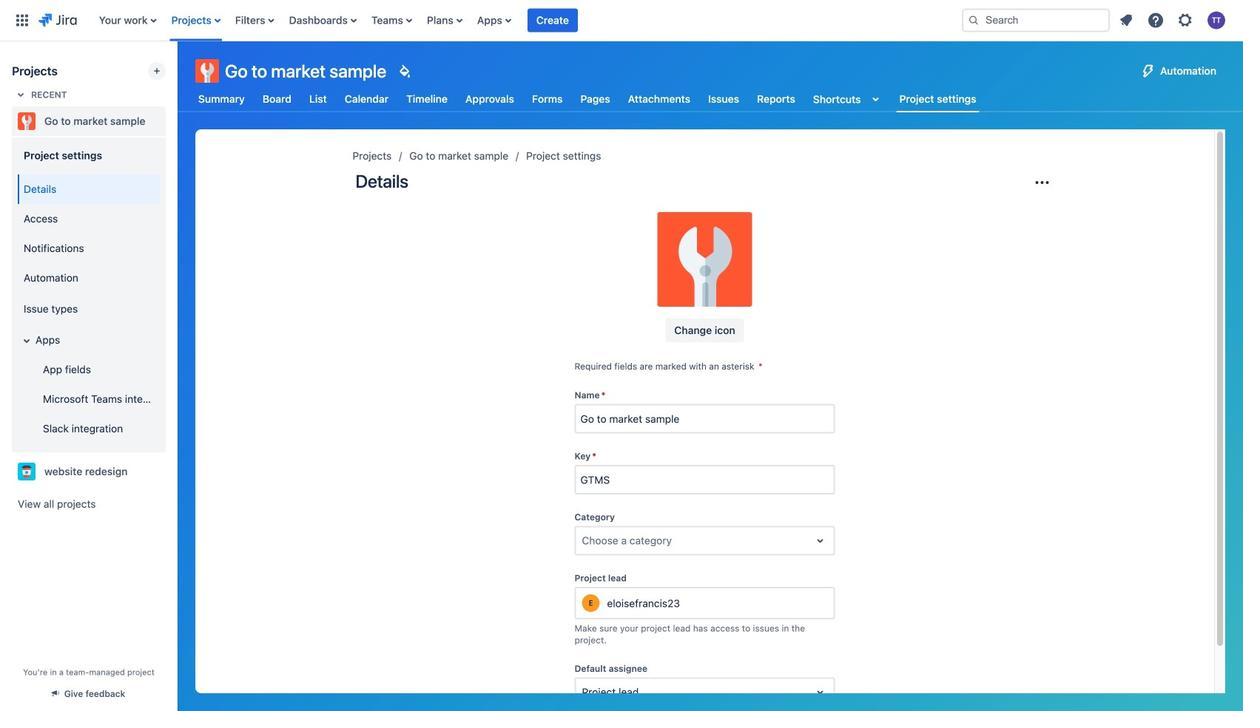 Task type: describe. For each thing, give the bounding box(es) containing it.
2 open image from the top
[[811, 684, 829, 702]]

sidebar navigation image
[[161, 59, 194, 89]]

appswitcher icon image
[[13, 11, 31, 29]]

expand image
[[18, 332, 36, 350]]

Search field
[[962, 9, 1110, 32]]

help image
[[1147, 11, 1165, 29]]

set project background image
[[395, 62, 413, 80]]

notifications image
[[1117, 11, 1135, 29]]

1 group from the top
[[15, 136, 160, 453]]

0 horizontal spatial list
[[92, 0, 950, 41]]

collapse recent projects image
[[12, 86, 30, 104]]

project avatar image
[[658, 212, 752, 307]]



Task type: locate. For each thing, give the bounding box(es) containing it.
2 group from the top
[[15, 170, 160, 448]]

None text field
[[582, 534, 585, 549]]

1 add to starred image from the top
[[161, 112, 179, 130]]

None field
[[576, 406, 834, 433], [576, 467, 834, 494], [576, 406, 834, 433], [576, 467, 834, 494]]

1 open image from the top
[[811, 533, 829, 550]]

None search field
[[962, 9, 1110, 32]]

jira image
[[38, 11, 77, 29], [38, 11, 77, 29]]

0 vertical spatial open image
[[811, 533, 829, 550]]

1 horizontal spatial list
[[1113, 7, 1234, 34]]

2 add to starred image from the top
[[161, 463, 179, 481]]

create project image
[[151, 65, 163, 77]]

settings image
[[1177, 11, 1194, 29]]

open image
[[811, 533, 829, 550], [811, 684, 829, 702]]

automation image
[[1140, 62, 1157, 80]]

tab list
[[186, 86, 988, 112]]

list item
[[528, 0, 578, 41]]

your profile and settings image
[[1208, 11, 1226, 29]]

add to starred image
[[161, 112, 179, 130], [161, 463, 179, 481]]

group
[[15, 136, 160, 453], [15, 170, 160, 448]]

None text field
[[582, 686, 585, 701]]

1 vertical spatial open image
[[811, 684, 829, 702]]

list
[[92, 0, 950, 41], [1113, 7, 1234, 34]]

0 vertical spatial add to starred image
[[161, 112, 179, 130]]

primary element
[[9, 0, 950, 41]]

search image
[[968, 14, 980, 26]]

banner
[[0, 0, 1243, 41]]

1 vertical spatial add to starred image
[[161, 463, 179, 481]]

more image
[[1034, 174, 1051, 192]]



Task type: vqa. For each thing, say whether or not it's contained in the screenshot.
View
no



